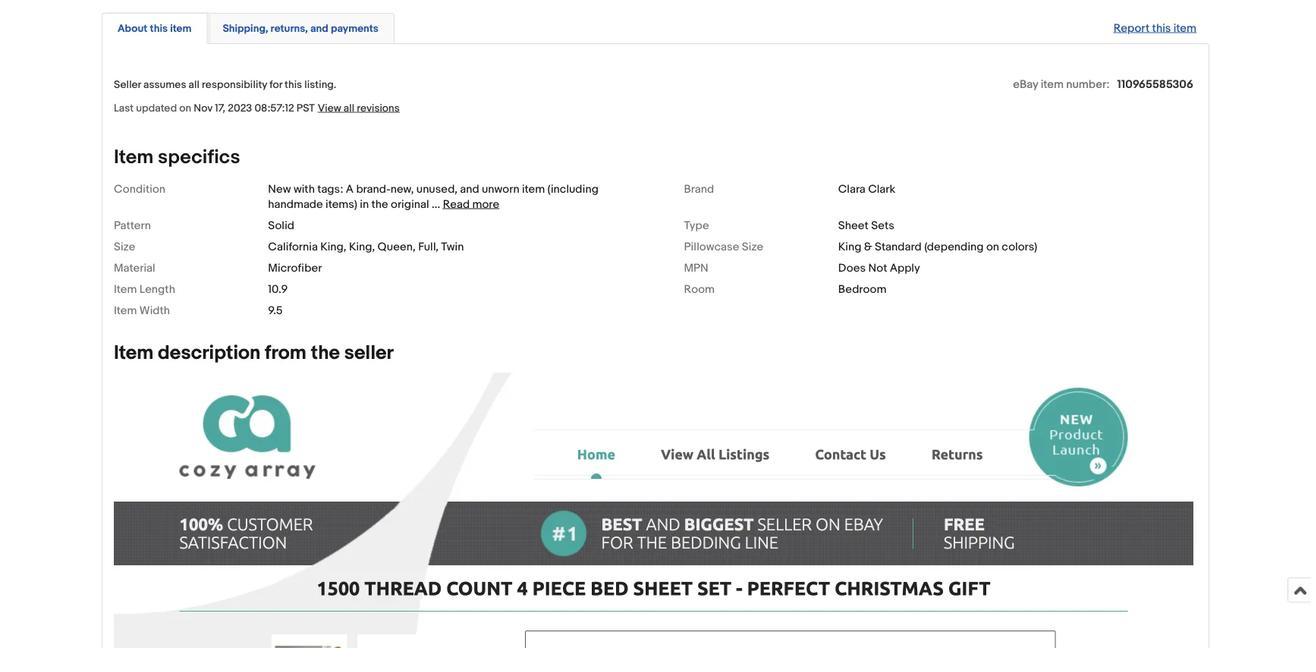 Task type: describe. For each thing, give the bounding box(es) containing it.
and inside button
[[310, 22, 329, 35]]

not
[[869, 261, 888, 275]]

about this item
[[118, 22, 192, 35]]

17,
[[215, 102, 225, 115]]

material
[[114, 261, 155, 275]]

2023
[[228, 102, 252, 115]]

110965585306
[[1118, 78, 1194, 91]]

specifics
[[158, 146, 240, 169]]

length
[[140, 283, 175, 296]]

item description from the seller
[[114, 341, 394, 365]]

report this item link
[[1106, 14, 1204, 43]]

unused,
[[417, 182, 458, 196]]

seller
[[114, 78, 141, 91]]

new,
[[391, 182, 414, 196]]

sets
[[871, 219, 895, 233]]

solid
[[268, 219, 294, 233]]

about this item button
[[118, 22, 192, 36]]

item for item width
[[114, 304, 137, 318]]

item for item length
[[114, 283, 137, 296]]

microfiber
[[268, 261, 322, 275]]

and inside new with tags: a brand-new, unused, and unworn item (including handmade items) in the original ...
[[460, 182, 479, 196]]

pattern
[[114, 219, 151, 233]]

does
[[838, 261, 866, 275]]

item for item description from the seller
[[114, 341, 154, 365]]

shipping, returns, and payments
[[223, 22, 379, 35]]

0 horizontal spatial on
[[179, 102, 191, 115]]

1 horizontal spatial on
[[987, 240, 1000, 254]]

tags:
[[317, 182, 343, 196]]

1 horizontal spatial this
[[285, 78, 302, 91]]

bedroom
[[838, 283, 887, 296]]

room
[[684, 283, 715, 296]]

does not apply
[[838, 261, 920, 275]]

colors)
[[1002, 240, 1038, 254]]

california king, king, queen, full, twin
[[268, 240, 464, 254]]

twin
[[441, 240, 464, 254]]

mpn
[[684, 261, 709, 275]]

10.9
[[268, 283, 288, 296]]

view all revisions link
[[315, 101, 400, 115]]

last
[[114, 102, 134, 115]]

item length
[[114, 283, 175, 296]]

(including
[[548, 182, 599, 196]]

for
[[270, 78, 282, 91]]

the inside new with tags: a brand-new, unused, and unworn item (including handmade items) in the original ...
[[371, 198, 388, 211]]

from
[[265, 341, 307, 365]]

a
[[346, 182, 354, 196]]

width
[[140, 304, 170, 318]]

apply
[[890, 261, 920, 275]]

08:57:12
[[255, 102, 294, 115]]

read more button
[[443, 198, 499, 211]]

1 vertical spatial all
[[344, 102, 355, 115]]

pillowcase size
[[684, 240, 764, 254]]

report
[[1114, 22, 1150, 35]]

1 vertical spatial the
[[311, 341, 340, 365]]

brand-
[[356, 182, 391, 196]]

clara
[[838, 182, 866, 196]]

new with tags: a brand-new, unused, and unworn item (including handmade items) in the original ...
[[268, 182, 599, 211]]

nov
[[194, 102, 213, 115]]

view
[[318, 102, 341, 115]]

more
[[472, 198, 499, 211]]

ebay item number: 110965585306
[[1013, 78, 1194, 91]]

with
[[294, 182, 315, 196]]

pillowcase
[[684, 240, 740, 254]]

2 size from the left
[[742, 240, 764, 254]]

&
[[864, 240, 873, 254]]

california
[[268, 240, 318, 254]]

0 horizontal spatial all
[[189, 78, 200, 91]]

item for item specifics
[[114, 146, 154, 169]]

unworn
[[482, 182, 520, 196]]

handmade
[[268, 198, 323, 211]]

seller assumes all responsibility for this listing.
[[114, 78, 336, 91]]

...
[[432, 198, 440, 211]]



Task type: vqa. For each thing, say whether or not it's contained in the screenshot.


Task type: locate. For each thing, give the bounding box(es) containing it.
1 king, from the left
[[320, 240, 346, 254]]

size right pillowcase
[[742, 240, 764, 254]]

1 size from the left
[[114, 240, 135, 254]]

original
[[391, 198, 429, 211]]

item inside button
[[170, 22, 192, 35]]

items)
[[326, 198, 357, 211]]

assumes
[[143, 78, 186, 91]]

queen,
[[378, 240, 416, 254]]

item
[[1174, 22, 1197, 35], [170, 22, 192, 35], [1041, 78, 1064, 91], [522, 182, 545, 196]]

item
[[114, 146, 154, 169], [114, 283, 137, 296], [114, 304, 137, 318], [114, 341, 154, 365]]

king & standard (depending on colors)
[[838, 240, 1038, 254]]

type
[[684, 219, 709, 233]]

payments
[[331, 22, 379, 35]]

standard
[[875, 240, 922, 254]]

clara clark
[[838, 182, 896, 196]]

item up condition
[[114, 146, 154, 169]]

report this item
[[1114, 22, 1197, 35]]

read
[[443, 198, 470, 211]]

this right for
[[285, 78, 302, 91]]

brand
[[684, 182, 714, 196]]

number:
[[1067, 78, 1110, 91]]

tab list
[[102, 10, 1210, 44]]

sheet sets
[[838, 219, 895, 233]]

this for report
[[1153, 22, 1171, 35]]

item right report
[[1174, 22, 1197, 35]]

king, left queen,
[[349, 240, 375, 254]]

ebay
[[1013, 78, 1039, 91]]

all
[[189, 78, 200, 91], [344, 102, 355, 115]]

clark
[[868, 182, 896, 196]]

item down item width
[[114, 341, 154, 365]]

0 vertical spatial on
[[179, 102, 191, 115]]

(depending
[[925, 240, 984, 254]]

2 horizontal spatial this
[[1153, 22, 1171, 35]]

new
[[268, 182, 291, 196]]

tab list containing about this item
[[102, 10, 1210, 44]]

1 vertical spatial and
[[460, 182, 479, 196]]

this right report
[[1153, 22, 1171, 35]]

this
[[1153, 22, 1171, 35], [150, 22, 168, 35], [285, 78, 302, 91]]

the right in
[[371, 198, 388, 211]]

0 vertical spatial and
[[310, 22, 329, 35]]

returns,
[[271, 22, 308, 35]]

and right returns,
[[310, 22, 329, 35]]

1 horizontal spatial king,
[[349, 240, 375, 254]]

item down item length
[[114, 304, 137, 318]]

0 horizontal spatial size
[[114, 240, 135, 254]]

pst
[[297, 102, 315, 115]]

this for about
[[150, 22, 168, 35]]

0 vertical spatial all
[[189, 78, 200, 91]]

1 horizontal spatial size
[[742, 240, 764, 254]]

size
[[114, 240, 135, 254], [742, 240, 764, 254]]

about
[[118, 22, 148, 35]]

item inside new with tags: a brand-new, unused, and unworn item (including handmade items) in the original ...
[[522, 182, 545, 196]]

item specifics
[[114, 146, 240, 169]]

2 item from the top
[[114, 283, 137, 296]]

condition
[[114, 182, 165, 196]]

description
[[158, 341, 261, 365]]

revisions
[[357, 102, 400, 115]]

seller
[[344, 341, 394, 365]]

all right view
[[344, 102, 355, 115]]

on
[[179, 102, 191, 115], [987, 240, 1000, 254]]

item right about
[[170, 22, 192, 35]]

shipping, returns, and payments button
[[223, 22, 379, 36]]

0 vertical spatial the
[[371, 198, 388, 211]]

this right about
[[150, 22, 168, 35]]

listing.
[[305, 78, 336, 91]]

king, right the california
[[320, 240, 346, 254]]

0 horizontal spatial and
[[310, 22, 329, 35]]

4 item from the top
[[114, 341, 154, 365]]

item down the material
[[114, 283, 137, 296]]

2 king, from the left
[[349, 240, 375, 254]]

the right from at the left of the page
[[311, 341, 340, 365]]

1 item from the top
[[114, 146, 154, 169]]

sheet
[[838, 219, 869, 233]]

the
[[371, 198, 388, 211], [311, 341, 340, 365]]

all up nov
[[189, 78, 200, 91]]

and up "read more"
[[460, 182, 479, 196]]

king
[[838, 240, 862, 254]]

1 vertical spatial on
[[987, 240, 1000, 254]]

shipping,
[[223, 22, 268, 35]]

item right unworn
[[522, 182, 545, 196]]

updated
[[136, 102, 177, 115]]

last updated on nov 17, 2023 08:57:12 pst view all revisions
[[114, 102, 400, 115]]

read more
[[443, 198, 499, 211]]

item width
[[114, 304, 170, 318]]

full,
[[418, 240, 439, 254]]

size down the pattern
[[114, 240, 135, 254]]

3 item from the top
[[114, 304, 137, 318]]

on left nov
[[179, 102, 191, 115]]

king,
[[320, 240, 346, 254], [349, 240, 375, 254]]

in
[[360, 198, 369, 211]]

and
[[310, 22, 329, 35], [460, 182, 479, 196]]

1 horizontal spatial and
[[460, 182, 479, 196]]

0 horizontal spatial king,
[[320, 240, 346, 254]]

item right ebay
[[1041, 78, 1064, 91]]

1 horizontal spatial all
[[344, 102, 355, 115]]

9.5
[[268, 304, 283, 318]]

0 horizontal spatial the
[[311, 341, 340, 365]]

1 horizontal spatial the
[[371, 198, 388, 211]]

on left colors)
[[987, 240, 1000, 254]]

this inside button
[[150, 22, 168, 35]]

responsibility
[[202, 78, 267, 91]]

0 horizontal spatial this
[[150, 22, 168, 35]]



